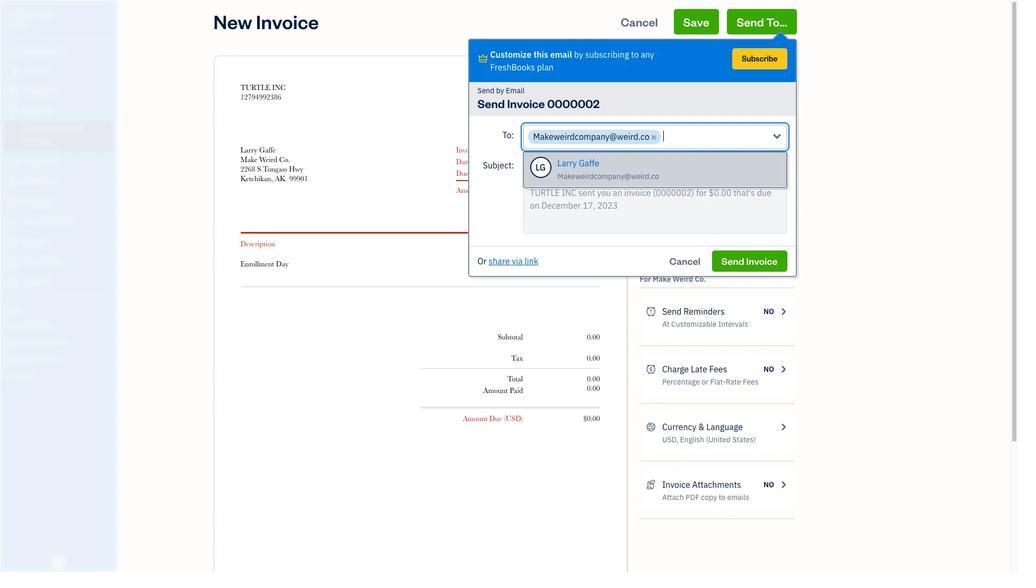 Task type: locate. For each thing, give the bounding box(es) containing it.
font
[[759, 178, 774, 188]]

for up latereminders image
[[640, 275, 651, 284]]

change
[[662, 178, 687, 188]]

chevronright image
[[778, 94, 788, 107], [778, 222, 788, 234], [778, 305, 788, 318], [778, 421, 788, 434], [778, 479, 788, 492]]

make up bill
[[662, 223, 683, 233]]

date left of
[[456, 157, 471, 166]]

None search field
[[663, 130, 676, 143]]

Email Subject text field
[[523, 154, 787, 177]]

due down date of issue
[[456, 169, 469, 178]]

bank connections image
[[8, 355, 113, 364]]

1 vertical spatial fees
[[743, 378, 759, 387]]

0 vertical spatial weird
[[259, 155, 277, 164]]

percentage or flat-rate fees
[[662, 378, 759, 387]]

your
[[675, 236, 689, 245]]

list box
[[524, 153, 786, 187]]

language
[[706, 422, 743, 433]]

0 horizontal spatial gaffe
[[259, 146, 276, 154]]

date down date of issue
[[471, 169, 485, 178]]

send for send invoice
[[721, 255, 744, 267]]

latefees image
[[646, 363, 656, 376]]

amount left paid
[[483, 387, 508, 395]]

gaffe down enter an invoice # text box
[[579, 158, 599, 169]]

for
[[640, 64, 651, 73], [640, 275, 651, 284]]

2 vertical spatial make
[[653, 275, 671, 284]]

0 vertical spatial by
[[574, 49, 583, 60]]

turtle for turtle inc owner
[[8, 10, 39, 20]]

gaffe for larry gaffe makeweirdcompany@weird.co
[[579, 158, 599, 169]]

s
[[257, 165, 261, 173]]

0 horizontal spatial fees
[[709, 364, 727, 375]]

total
[[584, 240, 600, 248], [507, 375, 523, 383]]

0 horizontal spatial to
[[631, 49, 639, 60]]

no
[[764, 307, 774, 317], [764, 365, 774, 374], [764, 480, 774, 490]]

list box containing larry gaffe
[[524, 153, 786, 187]]

apps image
[[8, 304, 113, 313]]

0000002
[[547, 96, 600, 111]]

amount
[[456, 186, 481, 195], [483, 387, 508, 395], [463, 415, 487, 423]]

currencyandlanguage image
[[646, 421, 656, 434]]

new invoice
[[213, 9, 319, 34]]

1 vertical spatial cancel button
[[660, 251, 710, 272]]

0 vertical spatial fees
[[709, 364, 727, 375]]

larry inside larry gaffe makeweirdcompany@weird.co
[[557, 158, 577, 169]]

send for send to...
[[737, 14, 764, 29]]

larry down enter an invoice # text box
[[557, 158, 577, 169]]

any
[[641, 49, 654, 60]]

1 vertical spatial clients
[[691, 236, 713, 245]]

2 for from the top
[[640, 275, 651, 284]]

1 horizontal spatial by
[[574, 49, 583, 60]]

link
[[525, 256, 538, 267]]

0 horizontal spatial larry
[[240, 146, 257, 154]]

gaffe for larry gaffe make weird co. 2268 s tongass hwy ketchikan, ak  99901
[[259, 146, 276, 154]]

1 vertical spatial co.
[[695, 275, 706, 284]]

1 vertical spatial due
[[483, 186, 495, 195]]

items and services image
[[8, 338, 113, 347]]

this
[[533, 49, 548, 60]]

1 horizontal spatial inc
[[272, 83, 286, 92]]

make recurring
[[662, 223, 721, 233]]

due left "("
[[489, 415, 502, 423]]

subject :
[[483, 160, 514, 171]]

12794992386
[[240, 93, 281, 101]]

due down the due date on the left
[[483, 186, 495, 195]]

0 horizontal spatial cancel
[[621, 14, 658, 29]]

weird up "tongass"
[[259, 155, 277, 164]]

currency
[[662, 422, 696, 433]]

subscribing
[[585, 49, 629, 60]]

let clients pay you online
[[662, 109, 746, 118]]

by
[[574, 49, 583, 60], [496, 86, 504, 95]]

no for charge late fees
[[764, 365, 774, 374]]

turtle inside turtle inc 12794992386
[[240, 83, 270, 92]]

bank image
[[743, 118, 757, 129]]

late
[[691, 364, 707, 375]]

1 horizontal spatial co.
[[695, 275, 706, 284]]

inc inside turtle inc 12794992386
[[272, 83, 286, 92]]

1 vertical spatial inc
[[272, 83, 286, 92]]

0 vertical spatial no
[[764, 307, 774, 317]]

bill
[[662, 236, 673, 245]]

attach
[[662, 493, 684, 503]]

cancel button up any
[[611, 9, 667, 34]]

1 vertical spatial cancel
[[669, 255, 700, 267]]

recurring
[[685, 223, 721, 233]]

0 vertical spatial total
[[584, 240, 600, 248]]

larry for larry gaffe makeweirdcompany@weird.co
[[557, 158, 577, 169]]

reminders
[[684, 306, 725, 317]]

0 vertical spatial turtle
[[8, 10, 39, 20]]

cancel for send invoice
[[669, 255, 700, 267]]

99901
[[289, 174, 308, 183]]

1 horizontal spatial gaffe
[[579, 158, 599, 169]]

freshbooks
[[490, 62, 535, 73]]

$0.00 down larry gaffe makeweirdcompany@weird.co
[[579, 185, 600, 195]]

0 horizontal spatial co.
[[279, 155, 290, 164]]

no for send reminders
[[764, 307, 774, 317]]

turtle up owner
[[8, 10, 39, 20]]

3 no from the top
[[764, 480, 774, 490]]

invoices image
[[646, 479, 656, 492]]

3 chevronright image from the top
[[778, 305, 788, 318]]

cancel button
[[611, 9, 667, 34], [660, 251, 710, 272]]

turtle up 12794992386
[[240, 83, 270, 92]]

clients
[[674, 109, 696, 118], [691, 236, 713, 245]]

inc inside turtle inc owner
[[41, 10, 56, 20]]

save button
[[674, 9, 719, 34]]

lg
[[536, 162, 546, 173]]

rate up or
[[480, 240, 494, 248]]

or
[[702, 378, 708, 387]]

co. up reminders
[[695, 275, 706, 284]]

1 horizontal spatial fees
[[743, 378, 759, 387]]

chevronright image
[[778, 164, 788, 177], [778, 363, 788, 376]]

makeweirdcompany@weird.co down enter an invoice # text box
[[557, 172, 659, 181]]

2 vertical spatial amount
[[463, 415, 487, 423]]

1 for from the top
[[640, 64, 651, 73]]

latereminders image
[[646, 305, 656, 318]]

make
[[240, 155, 257, 164], [662, 223, 683, 233], [653, 275, 671, 284]]

make up latereminders image
[[653, 275, 671, 284]]

fees right flat-
[[743, 378, 759, 387]]

save
[[683, 14, 709, 29]]

date of issue
[[456, 157, 496, 166]]

amount due ( usd )
[[463, 415, 523, 423]]

send inside send to... button
[[737, 14, 764, 29]]

0 vertical spatial co.
[[279, 155, 290, 164]]

to:
[[503, 130, 514, 141]]

send up to:
[[477, 96, 505, 111]]

amount left "("
[[463, 415, 487, 423]]

turtle inside turtle inc owner
[[8, 10, 39, 20]]

0 vertical spatial larry
[[240, 146, 257, 154]]

1 0.00 from the top
[[587, 333, 600, 341]]

gaffe inside larry gaffe makeweirdcompany@weird.co
[[579, 158, 599, 169]]

qty
[[535, 240, 547, 248]]

cancel down 'your'
[[669, 255, 700, 267]]

intervals
[[718, 320, 748, 329]]

0 horizontal spatial rate
[[480, 240, 494, 248]]

0 vertical spatial chevronright image
[[778, 164, 788, 177]]

mastercard image
[[678, 118, 693, 129]]

customizable
[[671, 320, 717, 329]]

amount for amount due
[[456, 186, 481, 195]]

4 chevronright image from the top
[[778, 421, 788, 434]]

send invoice
[[721, 255, 778, 267]]

for inside settings for this invoice
[[640, 64, 651, 73]]

1 horizontal spatial cancel
[[669, 255, 700, 267]]

2 0.00 from the top
[[587, 354, 600, 363]]

cancel button for save
[[611, 9, 667, 34]]

send
[[737, 14, 764, 29], [477, 86, 494, 95], [477, 96, 505, 111], [721, 255, 744, 267], [662, 306, 682, 317]]

makeweirdcompany@weird.co up enter an invoice # text box
[[533, 131, 649, 142]]

subscribe button
[[732, 48, 787, 69]]

discover image
[[694, 118, 709, 129]]

1 horizontal spatial weird
[[673, 275, 693, 284]]

0 vertical spatial due
[[456, 169, 469, 178]]

send by email send invoice 0000002
[[477, 86, 600, 111]]

color,
[[724, 178, 743, 188]]

inc for turtle inc owner
[[41, 10, 56, 20]]

invoice
[[256, 9, 319, 34], [669, 64, 694, 73], [507, 96, 545, 111], [456, 146, 478, 154], [746, 255, 778, 267], [662, 480, 690, 490]]

dashboard image
[[7, 46, 20, 57]]

timer image
[[7, 217, 20, 227]]

0 horizontal spatial by
[[496, 86, 504, 95]]

gaffe inside larry gaffe make weird co. 2268 s tongass hwy ketchikan, ak  99901
[[259, 146, 276, 154]]

larry
[[240, 146, 257, 154], [557, 158, 577, 169]]

invoice image
[[7, 107, 20, 117]]

4 0.00 from the top
[[587, 384, 600, 393]]

larry gaffe make weird co. 2268 s tongass hwy ketchikan, ak  99901
[[240, 146, 308, 183]]

online
[[726, 109, 746, 118]]

cancel
[[621, 14, 658, 29], [669, 255, 700, 267]]

money image
[[7, 237, 20, 248]]

2 no from the top
[[764, 365, 774, 374]]

total up paid
[[507, 375, 523, 383]]

1 vertical spatial to
[[719, 493, 725, 503]]

1 vertical spatial larry
[[557, 158, 577, 169]]

amount down the due date on the left
[[456, 186, 481, 195]]

no for invoice attachments
[[764, 480, 774, 490]]

send up at
[[662, 306, 682, 317]]

payment image
[[7, 156, 20, 167]]

$0.00 down 0.00 0.00
[[583, 415, 600, 423]]

co. inside larry gaffe make weird co. 2268 s tongass hwy ketchikan, ak  99901
[[279, 155, 290, 164]]

turtle for turtle inc 12794992386
[[240, 83, 270, 92]]

1 no from the top
[[764, 307, 774, 317]]

send left email
[[477, 86, 494, 95]]

0 vertical spatial to
[[631, 49, 639, 60]]

weird
[[259, 155, 277, 164], [673, 275, 693, 284]]

1 vertical spatial chevronright image
[[778, 363, 788, 376]]

cancel for save
[[621, 14, 658, 29]]

0 vertical spatial clients
[[674, 109, 696, 118]]

None text field
[[523, 181, 787, 234]]

new
[[213, 9, 252, 34]]

0 vertical spatial amount
[[456, 186, 481, 195]]

0 horizontal spatial inc
[[41, 10, 56, 20]]

0 vertical spatial makeweirdcompany@weird.co
[[533, 131, 649, 142]]

inc
[[41, 10, 56, 20], [272, 83, 286, 92]]

0 horizontal spatial weird
[[259, 155, 277, 164]]

for make weird co.
[[640, 275, 706, 284]]

0 vertical spatial for
[[640, 64, 651, 73]]

to left any
[[631, 49, 639, 60]]

invoice inside the send by email send invoice 0000002
[[507, 96, 545, 111]]

1 vertical spatial no
[[764, 365, 774, 374]]

1 vertical spatial for
[[640, 275, 651, 284]]

and
[[745, 178, 757, 188]]

to
[[631, 49, 639, 60], [719, 493, 725, 503]]

freshbooks image
[[50, 556, 67, 568]]

cancel up any
[[621, 14, 658, 29]]

turtle inc 12794992386
[[240, 83, 286, 101]]

amount for amount due ( usd )
[[463, 415, 487, 423]]

weird up send reminders
[[673, 275, 693, 284]]

to right copy
[[719, 493, 725, 503]]

number
[[480, 146, 505, 154]]

$0.00
[[579, 185, 600, 195], [583, 415, 600, 423]]

gaffe up "tongass"
[[259, 146, 276, 154]]

1 vertical spatial rate
[[726, 378, 741, 387]]

2 vertical spatial no
[[764, 480, 774, 490]]

rate right or
[[726, 378, 741, 387]]

fees up flat-
[[709, 364, 727, 375]]

clients right let
[[674, 109, 696, 118]]

make up the 2268
[[240, 155, 257, 164]]

1 vertical spatial gaffe
[[579, 158, 599, 169]]

1 vertical spatial weird
[[673, 275, 693, 284]]

clients down recurring
[[691, 236, 713, 245]]

1 vertical spatial amount
[[483, 387, 508, 395]]

0 horizontal spatial turtle
[[8, 10, 39, 20]]

at
[[662, 320, 670, 329]]

larry inside larry gaffe make weird co. 2268 s tongass hwy ketchikan, ak  99901
[[240, 146, 257, 154]]

0 horizontal spatial total
[[507, 375, 523, 383]]

0 vertical spatial gaffe
[[259, 146, 276, 154]]

send left to... at the right top of the page
[[737, 14, 764, 29]]

1 vertical spatial total
[[507, 375, 523, 383]]

1 horizontal spatial turtle
[[240, 83, 270, 92]]

0 vertical spatial cancel
[[621, 14, 658, 29]]

larry for larry gaffe make weird co. 2268 s tongass hwy ketchikan, ak  99901
[[240, 146, 257, 154]]

2 vertical spatial due
[[489, 415, 502, 423]]

0 vertical spatial make
[[240, 155, 257, 164]]

date
[[456, 157, 471, 166], [471, 169, 485, 178]]

0 vertical spatial cancel button
[[611, 9, 667, 34]]

by right email at top
[[574, 49, 583, 60]]

Enter an Invoice # text field
[[573, 146, 600, 154]]

gaffe
[[259, 146, 276, 154], [579, 158, 599, 169]]

1 vertical spatial turtle
[[240, 83, 270, 92]]

usd
[[506, 415, 521, 423]]

1 vertical spatial by
[[496, 86, 504, 95]]

co.
[[279, 155, 290, 164], [695, 275, 706, 284]]

1 vertical spatial date
[[471, 169, 485, 178]]

by left email
[[496, 86, 504, 95]]

send inside send invoice button
[[721, 255, 744, 267]]

by subscribing to any freshbooks plan
[[490, 49, 654, 73]]

for down any
[[640, 64, 651, 73]]

1 vertical spatial makeweirdcompany@weird.co
[[557, 172, 659, 181]]

1 chevronright image from the top
[[778, 164, 788, 177]]

total right line
[[584, 240, 600, 248]]

to inside by subscribing to any freshbooks plan
[[631, 49, 639, 60]]

co. up "tongass"
[[279, 155, 290, 164]]

send down automatically
[[721, 255, 744, 267]]

larry up the 2268
[[240, 146, 257, 154]]

via
[[512, 256, 523, 267]]

0 vertical spatial inc
[[41, 10, 56, 20]]

emails
[[727, 493, 749, 503]]

1 horizontal spatial larry
[[557, 158, 577, 169]]

cancel button down 'your'
[[660, 251, 710, 272]]

pay
[[698, 109, 710, 118]]



Task type: describe. For each thing, give the bounding box(es) containing it.
to...
[[766, 14, 787, 29]]

(
[[504, 415, 506, 423]]

at customizable intervals
[[662, 320, 748, 329]]

automatically
[[715, 236, 760, 245]]

makeweirdcompany@weird.co button
[[523, 125, 787, 150]]

invoice inside settings for this invoice
[[669, 64, 694, 73]]

1 vertical spatial make
[[662, 223, 683, 233]]

charge
[[662, 364, 689, 375]]

estimate image
[[7, 86, 20, 97]]

paid
[[510, 387, 523, 395]]

or share via link
[[477, 256, 538, 267]]

1 horizontal spatial rate
[[726, 378, 741, 387]]

:
[[512, 160, 514, 171]]

pdf
[[686, 493, 699, 503]]

report image
[[7, 277, 20, 288]]

0 vertical spatial date
[[456, 157, 471, 166]]

1 vertical spatial $0.00
[[583, 415, 600, 423]]

makeweirdcompany@weird.co inside list box
[[557, 172, 659, 181]]

clients inside button
[[674, 109, 696, 118]]

total amount paid
[[483, 375, 523, 395]]

subtotal
[[498, 333, 523, 341]]

cancel button for send invoice
[[660, 251, 710, 272]]

3 0.00 from the top
[[587, 375, 600, 383]]

Item Quantity text field
[[532, 260, 547, 268]]

project image
[[7, 197, 20, 207]]

attach pdf copy to emails
[[662, 493, 749, 503]]

main element
[[0, 0, 143, 573]]

1 horizontal spatial to
[[719, 493, 725, 503]]

invoice attachments
[[662, 480, 741, 490]]

Enter an Item Name text field
[[240, 259, 441, 269]]

line
[[569, 240, 583, 248]]

customize
[[490, 49, 531, 60]]

subscribe
[[742, 54, 778, 64]]

issue
[[481, 157, 496, 166]]

due for amount due
[[483, 186, 495, 195]]

visa image
[[662, 118, 677, 129]]

ketchikan,
[[240, 174, 273, 183]]

weird inside larry gaffe make weird co. 2268 s tongass hwy ketchikan, ak  99901
[[259, 155, 277, 164]]

&
[[698, 422, 704, 433]]

attachments
[[692, 480, 741, 490]]

usd, english (united states)
[[662, 435, 756, 445]]

Issue date in MM/DD/YYYY format text field
[[531, 157, 608, 166]]

bill your clients automatically
[[662, 236, 760, 245]]

client image
[[7, 66, 20, 77]]

send reminders
[[662, 306, 725, 317]]

american express image
[[710, 118, 725, 129]]

refresh image
[[646, 222, 656, 234]]

expense image
[[7, 177, 20, 187]]

(united
[[706, 435, 731, 445]]

Item Rate (USD) text field
[[477, 260, 494, 268]]

currency & language
[[662, 422, 743, 433]]

owner
[[8, 21, 28, 29]]

invoice inside button
[[746, 255, 778, 267]]

0 vertical spatial rate
[[480, 240, 494, 248]]

total inside total amount paid
[[507, 375, 523, 383]]

amount due
[[456, 186, 495, 195]]

hwy
[[289, 165, 303, 173]]

percentage
[[662, 378, 700, 387]]

settings image
[[8, 372, 113, 381]]

2268
[[240, 165, 255, 173]]

0.00 0.00
[[587, 375, 600, 393]]

copy
[[701, 493, 717, 503]]

send for send reminders
[[662, 306, 682, 317]]

2 chevronright image from the top
[[778, 222, 788, 234]]

none search field inside makeweirdcompany@weird.co dropdown button
[[663, 130, 676, 143]]

send for send by email send invoice 0000002
[[477, 86, 494, 95]]

amount inside total amount paid
[[483, 387, 508, 395]]

subject
[[483, 160, 512, 171]]

make inside larry gaffe make weird co. 2268 s tongass hwy ketchikan, ak  99901
[[240, 155, 257, 164]]

2 chevronright image from the top
[[778, 363, 788, 376]]

chart image
[[7, 257, 20, 268]]

apple pay image
[[726, 118, 741, 129]]

by inside the send by email send invoice 0000002
[[496, 86, 504, 95]]

crown image
[[477, 52, 488, 65]]

plan
[[537, 62, 554, 73]]

by inside by subscribing to any freshbooks plan
[[574, 49, 583, 60]]

chevronright image inside change template, color, and font button
[[778, 164, 788, 177]]

share
[[489, 256, 510, 267]]

settings
[[640, 48, 683, 63]]

you
[[712, 109, 724, 118]]

tax
[[511, 354, 523, 363]]

larry gaffe makeweirdcompany@weird.co
[[557, 158, 659, 181]]

flat-
[[710, 378, 726, 387]]

email
[[506, 86, 525, 95]]

this
[[653, 64, 667, 73]]

0 vertical spatial $0.00
[[579, 185, 600, 195]]

)
[[521, 415, 523, 423]]

send to... button
[[727, 9, 797, 34]]

tongass
[[263, 165, 287, 173]]

customize this email
[[490, 49, 572, 60]]

states)
[[732, 435, 756, 445]]

paintbrush image
[[646, 164, 656, 177]]

turtle inc owner
[[8, 10, 56, 29]]

english
[[680, 435, 704, 445]]

description
[[240, 240, 275, 248]]

makeweirdcompany@weird.co inside dropdown button
[[533, 131, 649, 142]]

send invoice button
[[712, 251, 787, 272]]

due for amount due ( usd )
[[489, 415, 502, 423]]

or
[[477, 256, 487, 267]]

of
[[472, 157, 479, 166]]

share via link button
[[489, 255, 538, 268]]

1 chevronright image from the top
[[778, 94, 788, 107]]

email
[[550, 49, 572, 60]]

charge late fees
[[662, 364, 727, 375]]

1 horizontal spatial total
[[584, 240, 600, 248]]

let clients pay you online button
[[642, 86, 792, 138]]

inc for turtle inc 12794992386
[[272, 83, 286, 92]]

line total
[[569, 240, 600, 248]]

due date
[[456, 169, 485, 178]]

settings for this invoice
[[640, 48, 694, 73]]

change template, color, and font
[[662, 178, 774, 188]]

change template, color, and font button
[[642, 155, 792, 196]]

5 chevronright image from the top
[[778, 479, 788, 492]]

team members image
[[8, 321, 113, 330]]

invoice number
[[456, 146, 505, 154]]



Task type: vqa. For each thing, say whether or not it's contained in the screenshot.
the right Total
yes



